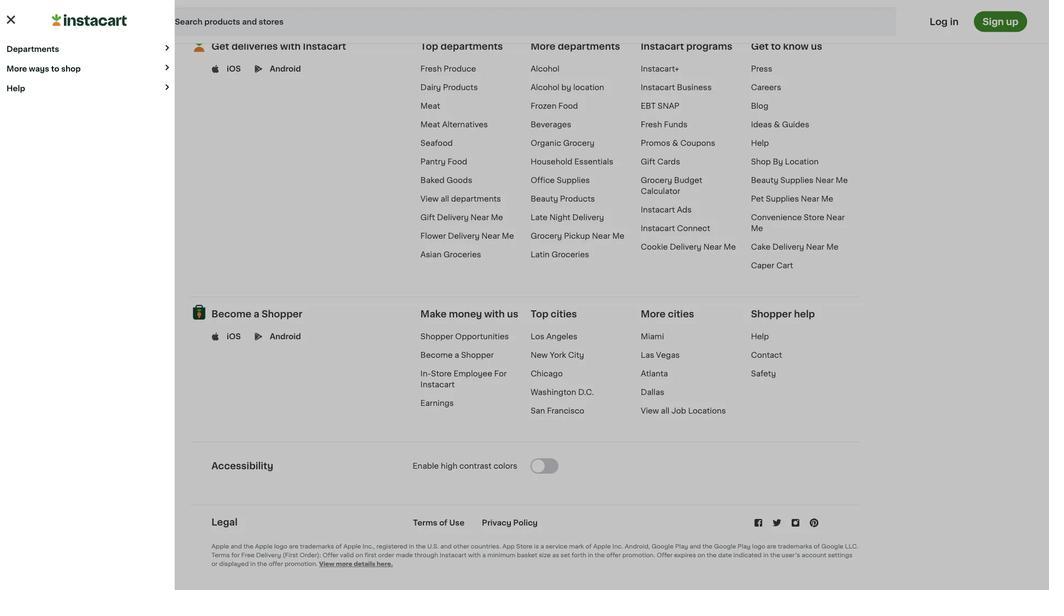 Task type: locate. For each thing, give the bounding box(es) containing it.
2 vertical spatial more
[[641, 310, 666, 319]]

grocery budget calculator
[[641, 176, 703, 195]]

1 vertical spatial instacart shopper app logo image
[[190, 303, 208, 321]]

delivery up the cart
[[773, 243, 805, 251]]

2 horizontal spatial with
[[485, 310, 505, 319]]

get left deliveries
[[212, 42, 229, 51]]

2 horizontal spatial view
[[641, 407, 659, 415]]

0 horizontal spatial food
[[448, 158, 468, 166]]

angeles
[[547, 333, 578, 341]]

promos & coupons
[[641, 139, 716, 147]]

get up press
[[751, 42, 769, 51]]

near right pickup
[[592, 232, 611, 240]]

gift up the flower
[[421, 214, 435, 221]]

1 vertical spatial ios link
[[227, 331, 241, 342]]

android play store logo image for a
[[255, 333, 263, 341]]

1 horizontal spatial google
[[715, 544, 737, 550]]

2 groceries from the left
[[552, 251, 590, 259]]

meat
[[421, 102, 441, 110], [421, 121, 441, 128]]

0 horizontal spatial promotion.
[[285, 561, 318, 567]]

york
[[550, 351, 567, 359]]

2 horizontal spatial more
[[641, 310, 666, 319]]

order):
[[300, 552, 321, 558]]

1 horizontal spatial beauty
[[751, 176, 779, 184]]

0 vertical spatial fresh
[[421, 65, 442, 73]]

and right u.s.
[[441, 544, 452, 550]]

1 vertical spatial more
[[7, 65, 27, 72]]

with down "countries." on the left bottom of page
[[468, 552, 481, 558]]

0 vertical spatial more
[[531, 42, 556, 51]]

shop
[[751, 158, 771, 166]]

meat down dairy
[[421, 102, 441, 110]]

help for 2nd help link from the top of the page
[[751, 333, 770, 341]]

1 vertical spatial help
[[751, 139, 770, 147]]

0 horizontal spatial view
[[319, 561, 335, 567]]

me inside convenience store near me
[[751, 225, 764, 232]]

cookie delivery near me
[[641, 243, 736, 251]]

help up contact link
[[751, 333, 770, 341]]

asian
[[421, 251, 442, 259]]

1 horizontal spatial food
[[559, 102, 578, 110]]

service
[[546, 544, 568, 550]]

1 trademarks from the left
[[300, 544, 334, 550]]

size
[[539, 552, 551, 558]]

are down twitter image
[[767, 544, 777, 550]]

gift delivery near me link
[[421, 214, 503, 221]]

2 horizontal spatial store
[[804, 214, 825, 221]]

groceries down 'flower delivery near me'
[[444, 251, 481, 259]]

view for view more details here.
[[319, 561, 335, 567]]

top up fresh produce link
[[421, 42, 439, 51]]

1 horizontal spatial get
[[751, 42, 769, 51]]

0 vertical spatial all
[[441, 195, 449, 203]]

organic grocery
[[531, 139, 595, 147]]

1 horizontal spatial and
[[441, 544, 452, 550]]

0 vertical spatial view
[[421, 195, 439, 203]]

google right android,
[[652, 544, 674, 550]]

1 horizontal spatial become a shopper
[[421, 351, 494, 359]]

0 vertical spatial meat
[[421, 102, 441, 110]]

get to know us
[[751, 42, 823, 51]]

1 vertical spatial us
[[507, 310, 519, 319]]

0 horizontal spatial are
[[289, 544, 299, 550]]

instacart shopper app logo image
[[190, 35, 208, 53], [190, 303, 208, 321]]

1 logo from the left
[[274, 544, 288, 550]]

goods
[[447, 176, 473, 184]]

store up basket
[[517, 544, 533, 550]]

0 vertical spatial ios
[[227, 65, 241, 73]]

ios link
[[227, 63, 241, 74], [227, 331, 241, 342]]

near up 'flower delivery near me'
[[471, 214, 489, 221]]

of up account
[[814, 544, 820, 550]]

departments up location
[[558, 42, 621, 51]]

displayed
[[219, 561, 249, 567]]

become a shopper link
[[421, 351, 494, 359]]

android link for with
[[270, 63, 301, 74]]

0 vertical spatial us
[[812, 42, 823, 51]]

privacy policy link
[[482, 519, 538, 527]]

grocery inside the grocery budget calculator
[[641, 176, 673, 184]]

1 vertical spatial terms
[[212, 552, 230, 558]]

1 vertical spatial gift
[[421, 214, 435, 221]]

more for more cities
[[641, 310, 666, 319]]

2 vertical spatial store
[[517, 544, 533, 550]]

near for flower delivery near me
[[482, 232, 500, 240]]

trademarks up the user's
[[779, 544, 813, 550]]

store down pet supplies near me
[[804, 214, 825, 221]]

2 alcohol from the top
[[531, 84, 560, 91]]

google up date at the right of the page
[[715, 544, 737, 550]]

delivery down gift delivery near me link
[[448, 232, 480, 240]]

1 horizontal spatial more
[[531, 42, 556, 51]]

food up goods
[[448, 158, 468, 166]]

offer down inc.
[[607, 552, 621, 558]]

1 help link from the top
[[751, 139, 770, 147]]

2 play from the left
[[738, 544, 751, 550]]

help up the shop
[[751, 139, 770, 147]]

to left shop
[[51, 65, 59, 72]]

all down baked goods link
[[441, 195, 449, 203]]

store inside in-store employee for instacart
[[431, 370, 452, 378]]

alcohol down alcohol link on the top right of page
[[531, 84, 560, 91]]

1 groceries from the left
[[444, 251, 481, 259]]

2 get from the left
[[751, 42, 769, 51]]

instacart connect
[[641, 225, 711, 232]]

on right expires
[[698, 552, 706, 558]]

top up "los"
[[531, 310, 549, 319]]

1 vertical spatial with
[[485, 310, 505, 319]]

delivery down connect
[[670, 243, 702, 251]]

latin groceries
[[531, 251, 590, 259]]

departments up gift delivery near me link
[[451, 195, 501, 203]]

0 vertical spatial android
[[270, 65, 301, 73]]

fresh
[[421, 65, 442, 73], [641, 121, 663, 128]]

cities for top cities
[[551, 310, 577, 319]]

1 vertical spatial &
[[673, 139, 679, 147]]

guides
[[783, 121, 810, 128]]

set
[[561, 552, 571, 558]]

offer up more
[[323, 552, 339, 558]]

near down convenience store near me
[[807, 243, 825, 251]]

near down location
[[816, 176, 834, 184]]

store inside convenience store near me
[[804, 214, 825, 221]]

0 horizontal spatial to
[[51, 65, 59, 72]]

1 vertical spatial food
[[448, 158, 468, 166]]

in right indicated
[[764, 552, 769, 558]]

1 ios link from the top
[[227, 63, 241, 74]]

top for top cities
[[531, 310, 549, 319]]

1 android from the top
[[270, 65, 301, 73]]

account
[[802, 552, 827, 558]]

new york city
[[531, 351, 585, 359]]

1 android link from the top
[[270, 63, 301, 74]]

seafood
[[421, 139, 453, 147]]

1 horizontal spatial terms
[[413, 519, 438, 527]]

0 vertical spatial &
[[774, 121, 781, 128]]

las vegas link
[[641, 351, 680, 359]]

view down dallas
[[641, 407, 659, 415]]

1 get from the left
[[212, 42, 229, 51]]

grocery up latin
[[531, 232, 562, 240]]

seafood link
[[421, 139, 453, 147]]

beauty down the shop
[[751, 176, 779, 184]]

products up late night delivery link
[[560, 195, 595, 203]]

1 ios app store logo image from the top
[[212, 65, 220, 73]]

2 on from the left
[[698, 552, 706, 558]]

android play store logo image
[[255, 65, 263, 73], [255, 333, 263, 341]]

meat alternatives
[[421, 121, 488, 128]]

opportunities
[[456, 333, 509, 341]]

view left more
[[319, 561, 335, 567]]

store for convenience
[[804, 214, 825, 221]]

ios link for get
[[227, 63, 241, 74]]

near for convenience store near me
[[827, 214, 845, 221]]

beauty down office
[[531, 195, 559, 203]]

0 vertical spatial top
[[421, 42, 439, 51]]

grocery up 'calculator'
[[641, 176, 673, 184]]

cities for more cities
[[668, 310, 695, 319]]

with for money
[[485, 310, 505, 319]]

valid
[[340, 552, 354, 558]]

a
[[254, 310, 260, 319], [455, 351, 459, 359], [541, 544, 544, 550], [483, 552, 486, 558]]

in down free
[[250, 561, 256, 567]]

3 and from the left
[[690, 544, 701, 550]]

near down beauty supplies near me link
[[802, 195, 820, 203]]

groceries down pickup
[[552, 251, 590, 259]]

for
[[232, 552, 240, 558]]

shop by location
[[751, 158, 819, 166]]

2 vertical spatial with
[[468, 552, 481, 558]]

1 are from the left
[[289, 544, 299, 550]]

1 on from the left
[[356, 552, 363, 558]]

us right know at the right
[[812, 42, 823, 51]]

meat for meat 'link'
[[421, 102, 441, 110]]

in right the log
[[951, 17, 959, 26]]

departments up produce
[[441, 42, 503, 51]]

1 vertical spatial meat
[[421, 121, 441, 128]]

1 vertical spatial top
[[531, 310, 549, 319]]

inc.
[[613, 544, 624, 550]]

1 horizontal spatial view
[[421, 195, 439, 203]]

beauty
[[751, 176, 779, 184], [531, 195, 559, 203]]

cities up vegas
[[668, 310, 695, 319]]

basket
[[517, 552, 538, 558]]

0 vertical spatial store
[[804, 214, 825, 221]]

terms of use link
[[413, 519, 465, 527]]

all left job
[[661, 407, 670, 415]]

supplies up pet supplies near me
[[781, 176, 814, 184]]

0 horizontal spatial get
[[212, 42, 229, 51]]

make
[[421, 310, 447, 319]]

more left ways
[[7, 65, 27, 72]]

fresh down ebt
[[641, 121, 663, 128]]

1 vertical spatial android link
[[270, 331, 301, 342]]

1 horizontal spatial all
[[661, 407, 670, 415]]

logo up (first at the left
[[274, 544, 288, 550]]

get for get to know us
[[751, 42, 769, 51]]

2 google from the left
[[715, 544, 737, 550]]

indicated
[[734, 552, 762, 558]]

grocery up household essentials at right top
[[564, 139, 595, 147]]

1 ios from the top
[[227, 65, 241, 73]]

offer down (first at the left
[[269, 561, 283, 567]]

up
[[1007, 17, 1019, 26]]

2 android play store logo image from the top
[[255, 333, 263, 341]]

for
[[495, 370, 507, 378]]

job
[[672, 407, 687, 415]]

0 horizontal spatial beauty
[[531, 195, 559, 203]]

gift down "promos"
[[641, 158, 656, 166]]

2 instacart shopper app logo image from the top
[[190, 303, 208, 321]]

2 ios from the top
[[227, 333, 241, 341]]

meat down meat 'link'
[[421, 121, 441, 128]]

1 cities from the left
[[551, 310, 577, 319]]

with up opportunities
[[485, 310, 505, 319]]

through
[[415, 552, 438, 558]]

get for get deliveries with instacart
[[212, 42, 229, 51]]

2 and from the left
[[441, 544, 452, 550]]

products for dairy products
[[443, 84, 478, 91]]

help link up contact link
[[751, 333, 770, 341]]

1 vertical spatial ios
[[227, 333, 241, 341]]

near down gift delivery near me link
[[482, 232, 500, 240]]

with right deliveries
[[280, 42, 301, 51]]

earnings
[[421, 400, 454, 407]]

offer left expires
[[657, 552, 673, 558]]

0 horizontal spatial become a shopper
[[212, 310, 303, 319]]

1 vertical spatial all
[[661, 407, 670, 415]]

1 horizontal spatial on
[[698, 552, 706, 558]]

snap
[[658, 102, 680, 110]]

0 horizontal spatial on
[[356, 552, 363, 558]]

1 vertical spatial ios app store logo image
[[212, 333, 220, 341]]

1 horizontal spatial trademarks
[[779, 544, 813, 550]]

google up settings
[[822, 544, 844, 550]]

me for flower delivery near me
[[502, 232, 514, 240]]

android
[[270, 65, 301, 73], [270, 333, 301, 341]]

store down become a shopper link
[[431, 370, 452, 378]]

make money with us
[[421, 310, 519, 319]]

store inside apple and the apple logo are trademarks of apple inc., registered in the u.s. and other countries. app store is a service mark of apple inc. android, google play and the google play logo are trademarks of google llc. terms for free delivery (first order): offer valid on first order made through instacart with a minimum basket size as set forth in the offer promotion. offer expires on the date indicated in the user's account settings or displayed in the offer promotion.
[[517, 544, 533, 550]]

departments for top departments
[[441, 42, 503, 51]]

near down pet supplies near me
[[827, 214, 845, 221]]

shopper opportunities
[[421, 333, 509, 341]]

1 vertical spatial become
[[421, 351, 453, 359]]

supplies down household essentials at right top
[[557, 176, 590, 184]]

trademarks up order):
[[300, 544, 334, 550]]

fresh up dairy
[[421, 65, 442, 73]]

near inside convenience store near me
[[827, 214, 845, 221]]

me for convenience store near me
[[751, 225, 764, 232]]

1 vertical spatial become a shopper
[[421, 351, 494, 359]]

3 google from the left
[[822, 544, 844, 550]]

2 cities from the left
[[668, 310, 695, 319]]

terms up or
[[212, 552, 230, 558]]

logo up indicated
[[753, 544, 766, 550]]

offer
[[607, 552, 621, 558], [269, 561, 283, 567]]

1 vertical spatial store
[[431, 370, 452, 378]]

1 horizontal spatial offer
[[607, 552, 621, 558]]

cities up angeles
[[551, 310, 577, 319]]

1 vertical spatial fresh
[[641, 121, 663, 128]]

1 vertical spatial grocery
[[641, 176, 673, 184]]

san
[[531, 407, 545, 415]]

1 vertical spatial android play store logo image
[[255, 333, 263, 341]]

frozen food
[[531, 102, 578, 110]]

2 trademarks from the left
[[779, 544, 813, 550]]

inc.,
[[363, 544, 375, 550]]

fresh funds link
[[641, 121, 688, 128]]

help down more ways to shop
[[7, 84, 25, 92]]

alcohol by location
[[531, 84, 605, 91]]

help link up the shop
[[751, 139, 770, 147]]

convenience store near me link
[[751, 214, 845, 232]]

1 horizontal spatial groceries
[[552, 251, 590, 259]]

0 horizontal spatial store
[[431, 370, 452, 378]]

0 vertical spatial ios link
[[227, 63, 241, 74]]

& for ideas
[[774, 121, 781, 128]]

1 vertical spatial alcohol
[[531, 84, 560, 91]]

0 horizontal spatial us
[[507, 310, 519, 319]]

flower delivery near me
[[421, 232, 514, 240]]

0 horizontal spatial products
[[443, 84, 478, 91]]

view down baked
[[421, 195, 439, 203]]

alcohol up alcohol by location
[[531, 65, 560, 73]]

1 horizontal spatial become
[[421, 351, 453, 359]]

1 horizontal spatial cities
[[668, 310, 695, 319]]

1 horizontal spatial to
[[772, 42, 781, 51]]

0 vertical spatial alcohol
[[531, 65, 560, 73]]

1 horizontal spatial gift
[[641, 158, 656, 166]]

& right ideas
[[774, 121, 781, 128]]

alcohol for alcohol by location
[[531, 84, 560, 91]]

help button
[[0, 78, 174, 98]]

ios app store logo image
[[212, 65, 220, 73], [212, 333, 220, 341]]

1 horizontal spatial top
[[531, 310, 549, 319]]

us up opportunities
[[507, 310, 519, 319]]

promotion. down android,
[[623, 552, 656, 558]]

0 horizontal spatial top
[[421, 42, 439, 51]]

instacart shopper app logo image for become
[[190, 303, 208, 321]]

android for shopper
[[270, 333, 301, 341]]

me for cookie delivery near me
[[724, 243, 736, 251]]

1 vertical spatial android
[[270, 333, 301, 341]]

us
[[812, 42, 823, 51], [507, 310, 519, 319]]

1 alcohol from the top
[[531, 65, 560, 73]]

products down produce
[[443, 84, 478, 91]]

budget
[[675, 176, 703, 184]]

play up expires
[[676, 544, 689, 550]]

1 horizontal spatial with
[[468, 552, 481, 558]]

cookie delivery near me link
[[641, 243, 736, 251]]

baked goods link
[[421, 176, 473, 184]]

and up expires
[[690, 544, 701, 550]]

miami link
[[641, 333, 664, 341]]

earnings link
[[421, 400, 454, 407]]

view more details here. link
[[319, 561, 393, 567]]

0 horizontal spatial gift
[[421, 214, 435, 221]]

get deliveries with instacart
[[212, 42, 346, 51]]

caper cart link
[[751, 262, 794, 269]]

instacart ads
[[641, 206, 692, 214]]

1 horizontal spatial logo
[[753, 544, 766, 550]]

0 vertical spatial beauty
[[751, 176, 779, 184]]

cookie
[[641, 243, 668, 251]]

become a shopper
[[212, 310, 303, 319], [421, 351, 494, 359]]

to left know at the right
[[772, 42, 781, 51]]

are up (first at the left
[[289, 544, 299, 550]]

grocery for grocery pickup near me
[[531, 232, 562, 240]]

2 android from the top
[[270, 333, 301, 341]]

1 meat from the top
[[421, 102, 441, 110]]

me for grocery pickup near me
[[613, 232, 625, 240]]

2 android link from the top
[[270, 331, 301, 342]]

0 horizontal spatial offer
[[323, 552, 339, 558]]

ebt
[[641, 102, 656, 110]]

promotion. down order):
[[285, 561, 318, 567]]

0 horizontal spatial google
[[652, 544, 674, 550]]

2 ios link from the top
[[227, 331, 241, 342]]

2 ios app store logo image from the top
[[212, 333, 220, 341]]

all for departments
[[441, 195, 449, 203]]

0 horizontal spatial grocery
[[531, 232, 562, 240]]

food down alcohol by location link
[[559, 102, 578, 110]]

1 vertical spatial beauty
[[531, 195, 559, 203]]

grocery pickup near me link
[[531, 232, 625, 240]]

washington d.c. link
[[531, 389, 594, 396]]

0 vertical spatial help link
[[751, 139, 770, 147]]

2 vertical spatial view
[[319, 561, 335, 567]]

2 horizontal spatial google
[[822, 544, 844, 550]]

play up indicated
[[738, 544, 751, 550]]

delivery down the view all departments
[[437, 214, 469, 221]]

& for promos
[[673, 139, 679, 147]]

0 vertical spatial android link
[[270, 63, 301, 74]]

& down funds
[[673, 139, 679, 147]]

1 vertical spatial help link
[[751, 333, 770, 341]]

0 vertical spatial help
[[7, 84, 25, 92]]

produce
[[444, 65, 476, 73]]

los angeles link
[[531, 333, 578, 341]]

grocery for grocery budget calculator
[[641, 176, 673, 184]]

1 vertical spatial products
[[560, 195, 595, 203]]

legal
[[212, 518, 238, 527]]

2 offer from the left
[[657, 552, 673, 558]]

more up miami
[[641, 310, 666, 319]]

meat link
[[421, 102, 441, 110]]

2 meat from the top
[[421, 121, 441, 128]]

los
[[531, 333, 545, 341]]

terms up u.s.
[[413, 519, 438, 527]]

near
[[816, 176, 834, 184], [802, 195, 820, 203], [471, 214, 489, 221], [827, 214, 845, 221], [482, 232, 500, 240], [592, 232, 611, 240], [704, 243, 722, 251], [807, 243, 825, 251]]

household essentials link
[[531, 158, 614, 166]]

2 vertical spatial help
[[751, 333, 770, 341]]

near down connect
[[704, 243, 722, 251]]

more for more departments
[[531, 42, 556, 51]]

0 vertical spatial ios app store logo image
[[212, 65, 220, 73]]

0 horizontal spatial cities
[[551, 310, 577, 319]]

0 horizontal spatial and
[[231, 544, 242, 550]]

0 horizontal spatial play
[[676, 544, 689, 550]]

terms
[[413, 519, 438, 527], [212, 552, 230, 558]]

1 android play store logo image from the top
[[255, 65, 263, 73]]

more inside more ways to shop dropdown button
[[7, 65, 27, 72]]

0 vertical spatial grocery
[[564, 139, 595, 147]]

3 apple from the left
[[344, 544, 361, 550]]

more up alcohol link on the top right of page
[[531, 42, 556, 51]]

delivery for gift delivery near me
[[437, 214, 469, 221]]

1 instacart shopper app logo image from the top
[[190, 35, 208, 53]]



Task type: vqa. For each thing, say whether or not it's contained in the screenshot.


Task type: describe. For each thing, give the bounding box(es) containing it.
groceries for top
[[444, 251, 481, 259]]

1 horizontal spatial promotion.
[[623, 552, 656, 558]]

near for pet supplies near me
[[802, 195, 820, 203]]

delivery for cookie delivery near me
[[670, 243, 702, 251]]

d.c.
[[579, 389, 594, 396]]

near for cake delivery near me
[[807, 243, 825, 251]]

ios for become
[[227, 333, 241, 341]]

food for frozen food
[[559, 102, 578, 110]]

household
[[531, 158, 573, 166]]

instacart inside in-store employee for instacart
[[421, 381, 455, 389]]

near for beauty supplies near me
[[816, 176, 834, 184]]

pinterest image
[[809, 518, 820, 529]]

supplies up convenience
[[766, 195, 800, 203]]

ios link for become
[[227, 331, 241, 342]]

instagram image
[[791, 518, 802, 529]]

0 vertical spatial become
[[212, 310, 252, 319]]

android for with
[[270, 65, 301, 73]]

or
[[212, 561, 218, 567]]

ios app store logo image for get deliveries with instacart
[[212, 65, 220, 73]]

instacart logo image
[[52, 14, 127, 26]]

0 vertical spatial terms
[[413, 519, 438, 527]]

beauty for beauty products
[[531, 195, 559, 203]]

to inside dropdown button
[[51, 65, 59, 72]]

las vegas
[[641, 351, 680, 359]]

in-
[[421, 370, 431, 378]]

sign up
[[983, 17, 1019, 26]]

instacart programs
[[641, 42, 733, 51]]

pantry food
[[421, 158, 468, 166]]

with inside apple and the apple logo are trademarks of apple inc., registered in the u.s. and other countries. app store is a service mark of apple inc. android, google play and the google play logo are trademarks of google llc. terms for free delivery (first order): offer valid on first order made through instacart with a minimum basket size as set forth in the offer promotion. offer expires on the date indicated in the user's account settings or displayed in the offer promotion.
[[468, 552, 481, 558]]

beauty for beauty supplies near me
[[751, 176, 779, 184]]

in-store employee for instacart link
[[421, 370, 507, 389]]

1 vertical spatial offer
[[269, 561, 283, 567]]

made
[[396, 552, 413, 558]]

1 and from the left
[[231, 544, 242, 550]]

san francisco link
[[531, 407, 585, 415]]

san francisco
[[531, 407, 585, 415]]

products for beauty products
[[560, 195, 595, 203]]

alcohol by location link
[[531, 84, 605, 91]]

contrast
[[460, 462, 492, 470]]

android play store logo image for deliveries
[[255, 65, 263, 73]]

night
[[550, 214, 571, 221]]

ads
[[677, 206, 692, 214]]

facebook image
[[754, 518, 765, 529]]

close main menu image
[[4, 13, 17, 26]]

supplies for to
[[781, 176, 814, 184]]

delivery for cake delivery near me
[[773, 243, 805, 251]]

more departments
[[531, 42, 621, 51]]

help for 1st help link
[[751, 139, 770, 147]]

shopper help
[[751, 310, 816, 319]]

details
[[354, 561, 376, 567]]

main menu dialog
[[0, 0, 1050, 591]]

ios app store logo image for become a shopper
[[212, 333, 220, 341]]

view for view all departments
[[421, 195, 439, 203]]

instacart home image
[[39, 14, 121, 27]]

mark
[[569, 544, 584, 550]]

privacy policy
[[482, 519, 538, 527]]

1 play from the left
[[676, 544, 689, 550]]

fresh for fresh produce
[[421, 65, 442, 73]]

(first
[[283, 552, 298, 558]]

user's
[[782, 552, 801, 558]]

press link
[[751, 65, 773, 73]]

2 logo from the left
[[753, 544, 766, 550]]

asian groceries
[[421, 251, 481, 259]]

of left the use
[[440, 519, 448, 527]]

cake delivery near me
[[751, 243, 839, 251]]

frozen
[[531, 102, 557, 110]]

android link for shopper
[[270, 331, 301, 342]]

android,
[[625, 544, 650, 550]]

office supplies
[[531, 176, 590, 184]]

delivery for flower delivery near me
[[448, 232, 480, 240]]

near for gift delivery near me
[[471, 214, 489, 221]]

1 apple from the left
[[212, 544, 229, 550]]

supplies for departments
[[557, 176, 590, 184]]

food for pantry food
[[448, 158, 468, 166]]

4 apple from the left
[[594, 544, 611, 550]]

with for deliveries
[[280, 42, 301, 51]]

employee
[[454, 370, 493, 378]]

us for get to know us
[[812, 42, 823, 51]]

near for cookie delivery near me
[[704, 243, 722, 251]]

chicago
[[531, 370, 563, 378]]

terms inside apple and the apple logo are trademarks of apple inc., registered in the u.s. and other countries. app store is a service mark of apple inc. android, google play and the google play logo are trademarks of google llc. terms for free delivery (first order): offer valid on first order made through instacart with a minimum basket size as set forth in the offer promotion. offer expires on the date indicated in the user's account settings or displayed in the offer promotion.
[[212, 552, 230, 558]]

city
[[569, 351, 585, 359]]

pantry
[[421, 158, 446, 166]]

meat for meat alternatives
[[421, 121, 441, 128]]

instacart inside apple and the apple logo are trademarks of apple inc., registered in the u.s. and other countries. app store is a service mark of apple inc. android, google play and the google play logo are trademarks of google llc. terms for free delivery (first order): offer valid on first order made through instacart with a minimum basket size as set forth in the offer promotion. offer expires on the date indicated in the user's account settings or displayed in the offer promotion.
[[440, 552, 467, 558]]

blog link
[[751, 102, 769, 110]]

u.s.
[[428, 544, 439, 550]]

more cities
[[641, 310, 695, 319]]

instacart shopper app logo image for get
[[190, 35, 208, 53]]

late night delivery link
[[531, 214, 604, 221]]

chicago link
[[531, 370, 563, 378]]

baked goods
[[421, 176, 473, 184]]

deliveries
[[232, 42, 278, 51]]

help inside dropdown button
[[7, 84, 25, 92]]

alcohol link
[[531, 65, 560, 73]]

of up valid
[[336, 544, 342, 550]]

2 apple from the left
[[255, 544, 273, 550]]

1 google from the left
[[652, 544, 674, 550]]

1 offer from the left
[[323, 552, 339, 558]]

fresh for fresh funds
[[641, 121, 663, 128]]

ios for get
[[227, 65, 241, 73]]

more for more ways to shop
[[7, 65, 27, 72]]

caper
[[751, 262, 775, 269]]

0 vertical spatial to
[[772, 42, 781, 51]]

ideas
[[751, 121, 772, 128]]

organic grocery link
[[531, 139, 595, 147]]

colors
[[494, 462, 518, 470]]

2 are from the left
[[767, 544, 777, 550]]

me for pet supplies near me
[[822, 195, 834, 203]]

locations
[[689, 407, 726, 415]]

ebt snap
[[641, 102, 680, 110]]

in up made
[[409, 544, 415, 550]]

delivery inside apple and the apple logo are trademarks of apple inc., registered in the u.s. and other countries. app store is a service mark of apple inc. android, google play and the google play logo are trademarks of google llc. terms for free delivery (first order): offer valid on first order made through instacart with a minimum basket size as set forth in the offer promotion. offer expires on the date indicated in the user's account settings or displayed in the offer promotion.
[[256, 552, 281, 558]]

near for grocery pickup near me
[[592, 232, 611, 240]]

in right forth
[[588, 552, 594, 558]]

us for make money with us
[[507, 310, 519, 319]]

fresh produce
[[421, 65, 476, 73]]

funds
[[664, 121, 688, 128]]

groceries for more
[[552, 251, 590, 259]]

vegas
[[657, 351, 680, 359]]

twitter image
[[772, 518, 783, 529]]

alcohol for alcohol link on the top right of page
[[531, 65, 560, 73]]

promos
[[641, 139, 671, 147]]

all for job
[[661, 407, 670, 415]]

first
[[365, 552, 377, 558]]

sign up button
[[975, 11, 1028, 32]]

of right "mark"
[[586, 544, 592, 550]]

cart
[[777, 262, 794, 269]]

more
[[336, 561, 353, 567]]

calculator
[[641, 187, 681, 195]]

new york city link
[[531, 351, 585, 359]]

cake
[[751, 243, 771, 251]]

promos & coupons link
[[641, 139, 716, 147]]

view all departments
[[421, 195, 501, 203]]

view all job locations link
[[641, 407, 726, 415]]

me for beauty supplies near me
[[836, 176, 848, 184]]

careers
[[751, 84, 782, 91]]

as
[[553, 552, 560, 558]]

departments for more departments
[[558, 42, 621, 51]]

enable
[[413, 462, 439, 470]]

more ways to shop button
[[0, 59, 174, 78]]

flower delivery near me link
[[421, 232, 514, 240]]

latin groceries link
[[531, 251, 590, 259]]

francisco
[[547, 407, 585, 415]]

safety link
[[751, 370, 777, 378]]

instacart+ link
[[641, 65, 680, 73]]

top for top departments
[[421, 42, 439, 51]]

dallas link
[[641, 389, 665, 396]]

app
[[503, 544, 515, 550]]

gift for gift delivery near me
[[421, 214, 435, 221]]

programs
[[687, 42, 733, 51]]

gift for gift cards
[[641, 158, 656, 166]]

baked
[[421, 176, 445, 184]]

beauty products
[[531, 195, 595, 203]]

instacart+
[[641, 65, 680, 73]]

safety
[[751, 370, 777, 378]]

store for in-
[[431, 370, 452, 378]]

in inside button
[[951, 17, 959, 26]]

sign
[[983, 17, 1005, 26]]

beverages link
[[531, 121, 572, 128]]

view for view all job locations
[[641, 407, 659, 415]]

forth
[[572, 552, 587, 558]]

fresh funds
[[641, 121, 688, 128]]

date
[[719, 552, 732, 558]]

instacart business
[[641, 84, 712, 91]]

beauty products link
[[531, 195, 595, 203]]

2 help link from the top
[[751, 333, 770, 341]]

delivery up grocery pickup near me "link" at the right top of the page
[[573, 214, 604, 221]]

me for gift delivery near me
[[491, 214, 503, 221]]

las
[[641, 351, 655, 359]]

pet supplies near me
[[751, 195, 834, 203]]

me for cake delivery near me
[[827, 243, 839, 251]]



